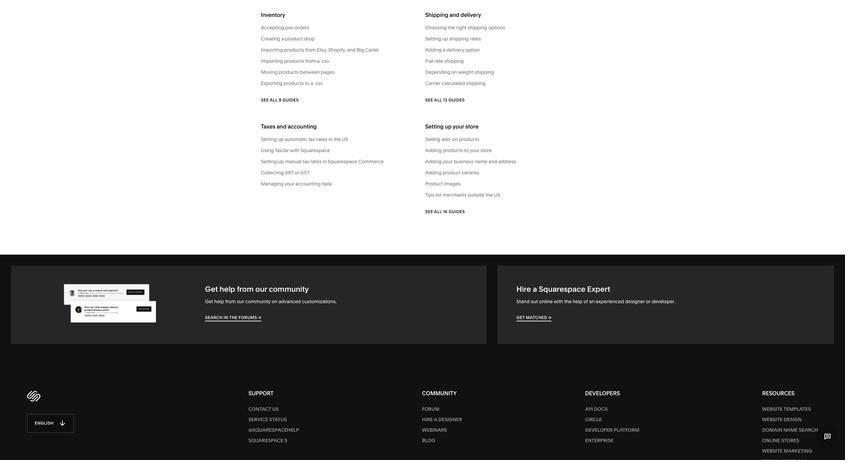 Task type: vqa. For each thing, say whether or not it's contained in the screenshot.
"importing products from etsy, shopify, and big cartel"
yes



Task type: describe. For each thing, give the bounding box(es) containing it.
images
[[444, 181, 461, 187]]

search
[[799, 427, 818, 433]]

all for setting up your store
[[434, 209, 442, 214]]

get for get help from our community
[[205, 285, 218, 294]]

selling add-on products
[[425, 136, 479, 142]]

english button
[[27, 414, 74, 433]]

flat
[[425, 58, 433, 64]]

for
[[436, 192, 442, 198]]

marketing
[[784, 448, 812, 454]]

adding your business name and address
[[425, 159, 516, 165]]

1 horizontal spatial us
[[494, 192, 500, 198]]

squarespace 5
[[249, 438, 287, 444]]

or inside main content
[[295, 170, 299, 176]]

from for get help from our community
[[237, 285, 254, 294]]

from for importing products from a .csv
[[305, 58, 316, 64]]

our for get help from our community on advanced customizations.
[[237, 299, 244, 305]]

setting up shipping rates link
[[425, 35, 584, 43]]

squarespace down @squarespacehelp link
[[249, 438, 283, 444]]

rates inside setting up shipping rates link
[[470, 36, 481, 42]]

.csv for importing products from a .csv
[[321, 58, 329, 64]]

setting up manual tax rates in squarespace commerce
[[261, 159, 384, 165]]

vat
[[285, 170, 294, 176]]

online stores link
[[763, 436, 818, 446]]

footer image image
[[60, 277, 161, 333]]

tips for merchants outside the us link
[[425, 191, 584, 199]]

see all 16 guides
[[425, 209, 465, 214]]

shipping right right
[[468, 25, 487, 31]]

a for creating a product drop
[[281, 36, 284, 42]]

adding product variants link
[[425, 169, 584, 176]]

resources
[[763, 390, 795, 397]]

@squarespacehelp link
[[249, 425, 299, 436]]

an
[[589, 299, 595, 305]]

community for get help from our community on advanced customizations.
[[245, 299, 271, 305]]

search in the forums →
[[205, 315, 261, 320]]

manual
[[285, 159, 302, 165]]

using taxjar with squarespace
[[261, 147, 330, 154]]

online stores
[[763, 438, 800, 444]]

up for shipping
[[442, 36, 448, 42]]

choosing the right shipping options
[[425, 25, 505, 31]]

see for inventory
[[261, 97, 269, 102]]

adding for adding your business name and address
[[425, 159, 442, 165]]

options
[[489, 25, 505, 31]]

tax for manual
[[303, 159, 309, 165]]

right
[[456, 25, 467, 31]]

hire for hire a designer
[[422, 417, 433, 423]]

your up selling add-on products
[[453, 123, 464, 130]]

see for shipping and delivery
[[425, 97, 433, 102]]

community for get help from our community
[[269, 285, 309, 294]]

english link
[[27, 414, 249, 433]]

shipping for flat rate shipping
[[444, 58, 464, 64]]

tips for merchants outside the us
[[425, 192, 500, 198]]

circle link
[[585, 415, 640, 425]]

importing for importing products from a .csv
[[261, 58, 283, 64]]

setting up your store
[[425, 123, 479, 130]]

shopify,
[[328, 47, 346, 53]]

adding for adding product variants
[[425, 170, 442, 176]]

importing products from a .csv
[[261, 58, 329, 64]]

api
[[585, 406, 593, 412]]

developers
[[585, 390, 620, 397]]

docs
[[594, 406, 608, 412]]

the up the using taxjar with squarespace "link"
[[334, 136, 341, 142]]

get for get help from our community on advanced customizations.
[[205, 299, 213, 305]]

delivery for a
[[447, 47, 464, 53]]

main content containing inventory
[[0, 0, 845, 336]]

up for automatic
[[278, 136, 284, 142]]

carrier calculated shipping link
[[425, 80, 584, 87]]

up for manual
[[278, 159, 284, 165]]

16
[[443, 209, 448, 214]]

up for your
[[445, 123, 452, 130]]

see all 16 guides link
[[425, 202, 465, 221]]

customizations.
[[302, 299, 337, 305]]

your inside 'link'
[[443, 159, 453, 165]]

moving products between pages link
[[261, 69, 420, 76]]

developer
[[585, 427, 613, 433]]

5
[[285, 438, 287, 444]]

your up adding your business name and address
[[470, 147, 480, 154]]

a for adding a delivery option
[[443, 47, 446, 53]]

product images
[[425, 181, 461, 187]]

your down vat
[[285, 181, 294, 187]]

1 horizontal spatial with
[[554, 299, 563, 305]]

domain name search
[[763, 427, 818, 433]]

service status link
[[249, 415, 299, 425]]

accounting for your
[[296, 181, 321, 187]]

setting for setting up shipping rates
[[425, 36, 441, 42]]

shipping for setting up shipping rates
[[449, 36, 469, 42]]

blog link
[[422, 436, 462, 446]]

importing products from etsy, shopify, and big cartel link
[[261, 46, 420, 54]]

domain
[[763, 427, 783, 433]]

all for shipping and delivery
[[434, 97, 442, 102]]

hire for hire a squarespace expert
[[517, 285, 531, 294]]

accounting for and
[[288, 123, 317, 130]]

expert
[[587, 285, 610, 294]]

products up adding products to your store
[[459, 136, 479, 142]]

contact us link
[[249, 404, 299, 415]]

design
[[784, 417, 802, 423]]

website for website marketing
[[763, 448, 783, 454]]

1 vertical spatial or
[[646, 299, 651, 305]]

website design
[[763, 417, 802, 423]]

13
[[443, 97, 448, 102]]

option
[[466, 47, 480, 53]]

2 vertical spatial on
[[272, 299, 278, 305]]

squarespace up online
[[539, 285, 586, 294]]

squarespace down the using taxjar with squarespace "link"
[[328, 159, 357, 165]]

adding for adding a delivery option
[[425, 47, 442, 53]]

2 vertical spatial in
[[224, 315, 228, 320]]

hire a squarespace expert
[[517, 285, 610, 294]]

api docs
[[585, 406, 608, 412]]

advanced
[[279, 299, 301, 305]]

business
[[454, 159, 474, 165]]

taxes
[[261, 123, 276, 130]]

exporting products to a .csv link
[[261, 80, 420, 87]]

data
[[322, 181, 332, 187]]

circle
[[585, 417, 602, 423]]

website for website templates
[[763, 406, 783, 412]]

depending
[[425, 69, 450, 75]]

designer
[[438, 417, 462, 423]]

using
[[261, 147, 274, 154]]

help for get help from our community
[[220, 285, 235, 294]]

cartel
[[365, 47, 379, 53]]

blog
[[422, 438, 435, 444]]

shipping
[[425, 11, 448, 18]]

products for importing products from a .csv
[[284, 58, 304, 64]]

rates for commerce
[[310, 159, 322, 165]]

1 → from the left
[[258, 315, 261, 320]]

forum link
[[422, 404, 462, 415]]

variants
[[462, 170, 479, 176]]

and up right
[[450, 11, 459, 18]]

accepting pre-orders
[[261, 25, 309, 31]]

guides for shipping and delivery
[[449, 97, 465, 102]]

products for exporting products to a .csv
[[284, 80, 304, 86]]

contact
[[249, 406, 271, 412]]

webinars
[[422, 427, 447, 433]]

setting up automatic tax rates in the us
[[261, 136, 348, 142]]

our for get help from our community
[[255, 285, 267, 294]]

in for the
[[329, 136, 333, 142]]

products for adding products to your store
[[443, 147, 463, 154]]

shipping right weight at the right
[[475, 69, 494, 75]]

see all 9 guides link
[[261, 91, 299, 109]]

to for your
[[464, 147, 469, 154]]

stand
[[517, 299, 530, 305]]



Task type: locate. For each thing, give the bounding box(es) containing it.
1 horizontal spatial or
[[646, 299, 651, 305]]

website inside "link"
[[763, 448, 783, 454]]

or right designer
[[646, 299, 651, 305]]

orders
[[295, 25, 309, 31]]

in inside 'setting up manual tax rates in squarespace commerce' link
[[323, 159, 327, 165]]

2 vertical spatial website
[[763, 448, 783, 454]]

between
[[300, 69, 320, 75]]

1 horizontal spatial to
[[464, 147, 469, 154]]

squarespace inside "link"
[[301, 147, 330, 154]]

enterprise link
[[585, 436, 640, 446]]

in right search
[[224, 315, 228, 320]]

the left right
[[448, 25, 455, 31]]

with up manual
[[290, 147, 299, 154]]

depending on weight shipping
[[425, 69, 494, 75]]

0 vertical spatial community
[[269, 285, 309, 294]]

1 vertical spatial on
[[452, 136, 458, 142]]

store up name
[[481, 147, 492, 154]]

a down between
[[311, 80, 313, 86]]

hire up stand
[[517, 285, 531, 294]]

online
[[763, 438, 780, 444]]

help left of
[[573, 299, 583, 305]]

community up the advanced
[[269, 285, 309, 294]]

collecting vat or gst
[[261, 170, 310, 176]]

0 horizontal spatial in
[[224, 315, 228, 320]]

all inside "see all 9 guides" link
[[270, 97, 278, 102]]

see left 9 at the top left
[[261, 97, 269, 102]]

website for website design
[[763, 417, 783, 423]]

community down get help from our community
[[245, 299, 271, 305]]

1 vertical spatial delivery
[[447, 47, 464, 53]]

importing
[[261, 47, 283, 53], [261, 58, 283, 64]]

add-
[[442, 136, 452, 142]]

.csv down between
[[314, 80, 323, 86]]

managing your accounting data
[[261, 181, 332, 187]]

website up the domain at the right bottom of the page
[[763, 417, 783, 423]]

0 horizontal spatial our
[[237, 299, 244, 305]]

tax right automatic
[[309, 136, 315, 142]]

in inside setting up automatic tax rates in the us link
[[329, 136, 333, 142]]

guides right 9 at the top left
[[283, 97, 299, 102]]

pre-
[[285, 25, 295, 31]]

help for get help from our community on advanced customizations.
[[214, 299, 224, 305]]

adding down 'selling'
[[425, 147, 442, 154]]

adding up product
[[425, 170, 442, 176]]

a down importing products from etsy, shopify, and big cartel
[[317, 58, 320, 64]]

products
[[284, 47, 304, 53], [284, 58, 304, 64], [279, 69, 299, 75], [284, 80, 304, 86], [459, 136, 479, 142], [443, 147, 463, 154]]

all left 13 at the right of page
[[434, 97, 442, 102]]

website design link
[[763, 415, 818, 425]]

0 horizontal spatial →
[[258, 315, 261, 320]]

on up calculated
[[452, 69, 457, 75]]

all left 16
[[434, 209, 442, 214]]

on
[[452, 69, 457, 75], [452, 136, 458, 142], [272, 299, 278, 305]]

rates inside 'setting up manual tax rates in squarespace commerce' link
[[310, 159, 322, 165]]

a up webinars in the bottom of the page
[[434, 417, 437, 423]]

english
[[35, 421, 54, 426]]

delivery
[[461, 11, 481, 18], [447, 47, 464, 53]]

to down between
[[305, 80, 310, 86]]

etsy,
[[317, 47, 327, 53]]

1 vertical spatial us
[[494, 192, 500, 198]]

0 vertical spatial us
[[342, 136, 348, 142]]

a
[[281, 36, 284, 42], [443, 47, 446, 53], [317, 58, 320, 64], [311, 80, 313, 86], [533, 285, 537, 294], [434, 417, 437, 423]]

and right name
[[489, 159, 497, 165]]

name
[[784, 427, 798, 433]]

setting for setting up manual tax rates in squarespace commerce
[[261, 159, 277, 165]]

adding
[[425, 47, 442, 53], [425, 147, 442, 154], [425, 159, 442, 165], [425, 170, 442, 176]]

all left 9 at the top left
[[270, 97, 278, 102]]

1 vertical spatial rates
[[316, 136, 327, 142]]

the down hire a squarespace expert
[[564, 299, 572, 305]]

store
[[466, 123, 479, 130], [481, 147, 492, 154]]

setting down using
[[261, 159, 277, 165]]

from for get help from our community on advanced customizations.
[[225, 299, 236, 305]]

matched
[[526, 315, 547, 320]]

1 horizontal spatial hire
[[517, 285, 531, 294]]

up up adding a delivery option on the top right of the page
[[442, 36, 448, 42]]

help up search in the forums → in the left bottom of the page
[[220, 285, 235, 294]]

from up get help from our community on advanced customizations. at the left bottom of the page
[[237, 285, 254, 294]]

accounting down gst at the left of the page
[[296, 181, 321, 187]]

see for setting up your store
[[425, 209, 433, 214]]

rates for us
[[316, 136, 327, 142]]

all for inventory
[[270, 97, 278, 102]]

1 get from the top
[[205, 285, 218, 294]]

product images link
[[425, 180, 584, 188]]

guides for setting up your store
[[449, 209, 465, 214]]

commerce
[[359, 159, 384, 165]]

1 vertical spatial .csv
[[314, 80, 323, 86]]

0 vertical spatial rates
[[470, 36, 481, 42]]

help up search
[[214, 299, 224, 305]]

managing your accounting data link
[[261, 180, 420, 188]]

1 horizontal spatial our
[[255, 285, 267, 294]]

adding inside adding your business name and address 'link'
[[425, 159, 442, 165]]

0 vertical spatial get
[[205, 285, 218, 294]]

us
[[272, 406, 279, 412]]

domain name search link
[[763, 425, 818, 436]]

see inside 'link'
[[425, 97, 433, 102]]

using taxjar with squarespace link
[[261, 147, 420, 154]]

0 vertical spatial our
[[255, 285, 267, 294]]

.csv for exporting products to a .csv
[[314, 80, 323, 86]]

2 vertical spatial rates
[[310, 159, 322, 165]]

a up out
[[533, 285, 537, 294]]

importing products from etsy, shopify, and big cartel
[[261, 47, 379, 53]]

depending on weight shipping link
[[425, 69, 584, 76]]

to
[[305, 80, 310, 86], [464, 147, 469, 154]]

0 vertical spatial store
[[466, 123, 479, 130]]

tax for automatic
[[309, 136, 315, 142]]

product
[[425, 181, 443, 187]]

carrier calculated shipping
[[425, 80, 486, 86]]

stores
[[781, 438, 800, 444]]

from up between
[[305, 58, 316, 64]]

1 vertical spatial hire
[[422, 417, 433, 423]]

outside
[[468, 192, 485, 198]]

online
[[539, 299, 553, 305]]

up down taxjar
[[278, 159, 284, 165]]

the
[[448, 25, 455, 31], [334, 136, 341, 142], [486, 192, 493, 198], [564, 299, 572, 305], [229, 315, 238, 320]]

managing
[[261, 181, 284, 187]]

website inside 'link'
[[763, 406, 783, 412]]

with right online
[[554, 299, 563, 305]]

delivery down setting up shipping rates
[[447, 47, 464, 53]]

enterprise
[[585, 438, 614, 444]]

our up forums
[[237, 299, 244, 305]]

.csv up pages
[[321, 58, 329, 64]]

main content
[[0, 0, 845, 336]]

taxjar
[[275, 147, 289, 154]]

get
[[517, 315, 525, 320]]

shipping down adding a delivery option on the top right of the page
[[444, 58, 464, 64]]

forums
[[239, 315, 257, 320]]

accounting up setting up automatic tax rates in the us
[[288, 123, 317, 130]]

importing for importing products from etsy, shopify, and big cartel
[[261, 47, 283, 53]]

adding product variants
[[425, 170, 479, 176]]

accepting pre-orders link
[[261, 24, 420, 31]]

collecting vat or gst link
[[261, 169, 420, 176]]

carrier
[[425, 80, 441, 86]]

products for importing products from etsy, shopify, and big cartel
[[284, 47, 304, 53]]

rates inside setting up automatic tax rates in the us link
[[316, 136, 327, 142]]

platform
[[614, 427, 640, 433]]

0 horizontal spatial product
[[285, 36, 303, 42]]

hire down forum
[[422, 417, 433, 423]]

products up 'importing products from a .csv'
[[284, 47, 304, 53]]

0 vertical spatial in
[[329, 136, 333, 142]]

importing up moving
[[261, 58, 283, 64]]

1 vertical spatial to
[[464, 147, 469, 154]]

0 horizontal spatial store
[[466, 123, 479, 130]]

in up collecting vat or gst link
[[323, 159, 327, 165]]

and inside 'link'
[[489, 159, 497, 165]]

1 vertical spatial importing
[[261, 58, 283, 64]]

0 vertical spatial importing
[[261, 47, 283, 53]]

address
[[498, 159, 516, 165]]

store up selling add-on products
[[466, 123, 479, 130]]

product up images
[[443, 170, 461, 176]]

2 importing from the top
[[261, 58, 283, 64]]

0 vertical spatial .csv
[[321, 58, 329, 64]]

2 adding from the top
[[425, 147, 442, 154]]

service status
[[249, 417, 287, 423]]

1 horizontal spatial store
[[481, 147, 492, 154]]

3 adding from the top
[[425, 159, 442, 165]]

rates up the "option"
[[470, 36, 481, 42]]

0 vertical spatial hire
[[517, 285, 531, 294]]

1 horizontal spatial product
[[443, 170, 461, 176]]

delivery for and
[[461, 11, 481, 18]]

tax
[[309, 136, 315, 142], [303, 159, 309, 165]]

setting down choosing
[[425, 36, 441, 42]]

in for squarespace
[[323, 159, 327, 165]]

tips
[[425, 192, 435, 198]]

0 horizontal spatial or
[[295, 170, 299, 176]]

from inside importing products from a .csv link
[[305, 58, 316, 64]]

with inside "link"
[[290, 147, 299, 154]]

see left 13 at the right of page
[[425, 97, 433, 102]]

a for hire a designer
[[434, 417, 437, 423]]

setting up automatic tax rates in the us link
[[261, 136, 420, 143]]

squarespace 5 link
[[249, 436, 299, 446]]

1 vertical spatial store
[[481, 147, 492, 154]]

the left forums
[[229, 315, 238, 320]]

to up business
[[464, 147, 469, 154]]

importing products from a .csv link
[[261, 57, 420, 65]]

website up 'website design'
[[763, 406, 783, 412]]

rates right manual
[[310, 159, 322, 165]]

up up add-
[[445, 123, 452, 130]]

a up flat rate shipping
[[443, 47, 446, 53]]

0 vertical spatial on
[[452, 69, 457, 75]]

all inside see all 13 guides 'link'
[[434, 97, 442, 102]]

automatic
[[285, 136, 307, 142]]

adding up "adding product variants" at the right of page
[[425, 159, 442, 165]]

guides right 16
[[449, 209, 465, 214]]

or right vat
[[295, 170, 299, 176]]

0 vertical spatial to
[[305, 80, 310, 86]]

0 vertical spatial delivery
[[461, 11, 481, 18]]

shipping down weight at the right
[[466, 80, 486, 86]]

all inside see all 16 guides link
[[434, 209, 442, 214]]

on up adding products to your store
[[452, 136, 458, 142]]

0 horizontal spatial with
[[290, 147, 299, 154]]

product down the pre-
[[285, 36, 303, 42]]

1 vertical spatial tax
[[303, 159, 309, 165]]

flat rate shipping
[[425, 58, 464, 64]]

see all 13 guides link
[[425, 91, 465, 109]]

taxes and accounting
[[261, 123, 317, 130]]

setting up using
[[261, 136, 277, 142]]

our
[[255, 285, 267, 294], [237, 299, 244, 305]]

1 vertical spatial product
[[443, 170, 461, 176]]

help
[[220, 285, 235, 294], [214, 299, 224, 305], [573, 299, 583, 305]]

1 website from the top
[[763, 406, 783, 412]]

get help from our community
[[205, 285, 309, 294]]

see
[[261, 97, 269, 102], [425, 97, 433, 102], [425, 209, 433, 214]]

selling add-on products link
[[425, 136, 584, 143]]

on left the advanced
[[272, 299, 278, 305]]

to for a
[[305, 80, 310, 86]]

adding inside adding products to your store link
[[425, 147, 442, 154]]

0 horizontal spatial us
[[342, 136, 348, 142]]

products up exporting products to a .csv
[[279, 69, 299, 75]]

pages
[[321, 69, 335, 75]]

guides for inventory
[[283, 97, 299, 102]]

0 vertical spatial product
[[285, 36, 303, 42]]

from down drop
[[305, 47, 316, 53]]

see all 13 guides
[[425, 97, 465, 102]]

1 vertical spatial with
[[554, 299, 563, 305]]

tax up gst at the left of the page
[[303, 159, 309, 165]]

products up moving products between pages
[[284, 58, 304, 64]]

products down selling add-on products
[[443, 147, 463, 154]]

a down accepting pre-orders
[[281, 36, 284, 42]]

products down moving products between pages
[[284, 80, 304, 86]]

from
[[305, 47, 316, 53], [305, 58, 316, 64], [237, 285, 254, 294], [225, 299, 236, 305]]

2 horizontal spatial in
[[329, 136, 333, 142]]

2 get from the top
[[205, 299, 213, 305]]

@squarespacehelp
[[249, 427, 299, 433]]

1 vertical spatial in
[[323, 159, 327, 165]]

up up taxjar
[[278, 136, 284, 142]]

experienced
[[596, 299, 624, 305]]

your up "adding product variants" at the right of page
[[443, 159, 453, 165]]

adding inside "adding a delivery option" link
[[425, 47, 442, 53]]

rates up the using taxjar with squarespace "link"
[[316, 136, 327, 142]]

on inside depending on weight shipping link
[[452, 69, 457, 75]]

rate
[[435, 58, 443, 64]]

0 vertical spatial accounting
[[288, 123, 317, 130]]

from for importing products from etsy, shopify, and big cartel
[[305, 47, 316, 53]]

1 vertical spatial community
[[245, 299, 271, 305]]

and right taxes
[[277, 123, 287, 130]]

the right outside
[[486, 192, 493, 198]]

setting up 'selling'
[[425, 123, 444, 130]]

creating a product drop link
[[261, 35, 420, 43]]

adding a delivery option
[[425, 47, 480, 53]]

your
[[453, 123, 464, 130], [470, 147, 480, 154], [443, 159, 453, 165], [285, 181, 294, 187]]

guides right 13 at the right of page
[[449, 97, 465, 102]]

adding products to your store
[[425, 147, 492, 154]]

delivery up choosing the right shipping options
[[461, 11, 481, 18]]

2 website from the top
[[763, 417, 783, 423]]

squarespace up setting up manual tax rates in squarespace commerce
[[301, 147, 330, 154]]

1 vertical spatial accounting
[[296, 181, 321, 187]]

shipping down right
[[449, 36, 469, 42]]

→ right "matched"
[[548, 315, 552, 320]]

hire inside hire a designer link
[[422, 417, 433, 423]]

us down product images 'link'
[[494, 192, 500, 198]]

in up the using taxjar with squarespace "link"
[[329, 136, 333, 142]]

on inside "selling add-on products" link
[[452, 136, 458, 142]]

from inside importing products from etsy, shopify, and big cartel link
[[305, 47, 316, 53]]

shipping for carrier calculated shipping
[[466, 80, 486, 86]]

search
[[205, 315, 223, 320]]

1 horizontal spatial →
[[548, 315, 552, 320]]

gst
[[300, 170, 310, 176]]

products for moving products between pages
[[279, 69, 299, 75]]

1 vertical spatial get
[[205, 299, 213, 305]]

adding for adding products to your store
[[425, 147, 442, 154]]

0 horizontal spatial hire
[[422, 417, 433, 423]]

0 vertical spatial or
[[295, 170, 299, 176]]

1 adding from the top
[[425, 47, 442, 53]]

0 vertical spatial tax
[[309, 136, 315, 142]]

importing down creating
[[261, 47, 283, 53]]

1 importing from the top
[[261, 47, 283, 53]]

website down online
[[763, 448, 783, 454]]

forum
[[422, 406, 440, 412]]

setting for setting up automatic tax rates in the us
[[261, 136, 277, 142]]

setting for setting up your store
[[425, 123, 444, 130]]

adding up flat
[[425, 47, 442, 53]]

choosing the right shipping options link
[[425, 24, 584, 31]]

website templates link
[[763, 404, 818, 415]]

→ right forums
[[258, 315, 261, 320]]

setting up manual tax rates in squarespace commerce link
[[261, 158, 420, 165]]

0 horizontal spatial to
[[305, 80, 310, 86]]

3 website from the top
[[763, 448, 783, 454]]

1 horizontal spatial in
[[323, 159, 327, 165]]

1 vertical spatial website
[[763, 417, 783, 423]]

2 → from the left
[[548, 315, 552, 320]]

1 vertical spatial our
[[237, 299, 244, 305]]

and left big
[[347, 47, 356, 53]]

stand out online with the help of an experienced designer or developer.
[[517, 299, 675, 305]]

4 adding from the top
[[425, 170, 442, 176]]

a for hire a squarespace expert
[[533, 285, 537, 294]]

guides inside 'link'
[[449, 97, 465, 102]]

from up search in the forums → in the left bottom of the page
[[225, 299, 236, 305]]

adding inside adding product variants link
[[425, 170, 442, 176]]

0 vertical spatial with
[[290, 147, 299, 154]]

0 vertical spatial website
[[763, 406, 783, 412]]



